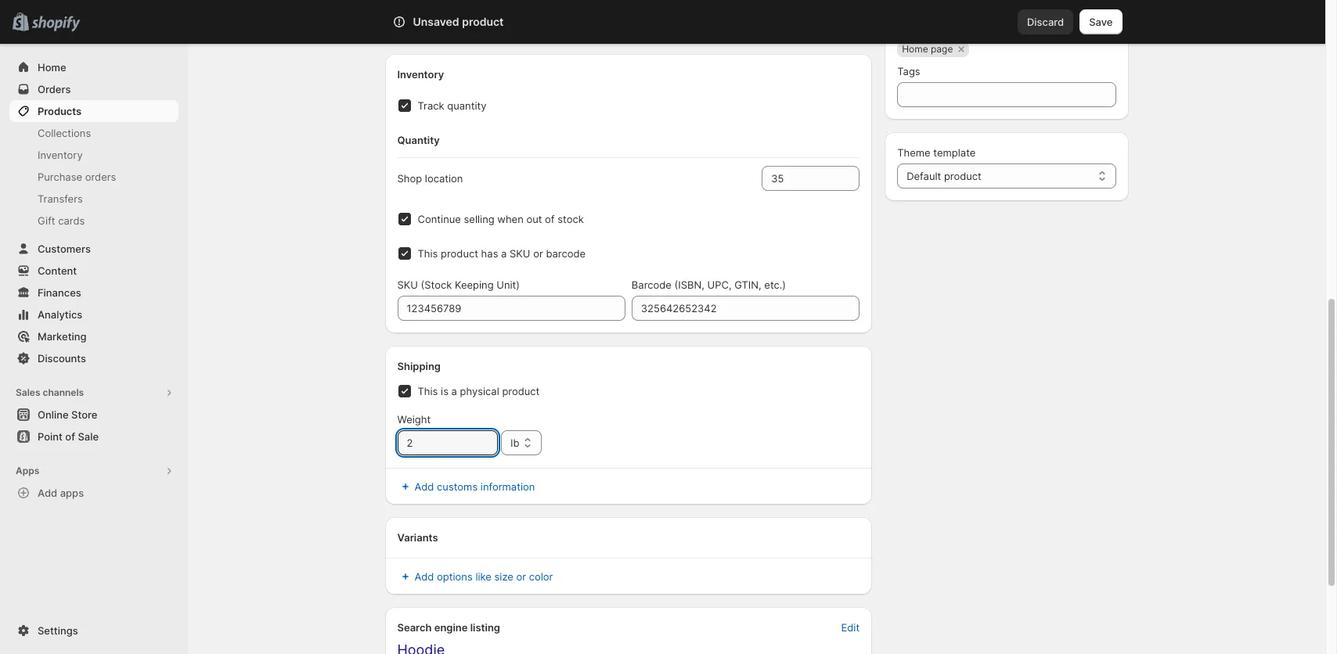 Task type: locate. For each thing, give the bounding box(es) containing it.
listing
[[470, 622, 501, 634]]

Tags text field
[[898, 82, 1117, 107]]

1 vertical spatial this
[[418, 385, 438, 398]]

add left apps
[[38, 487, 57, 500]]

analytics
[[38, 309, 82, 321]]

online store button
[[0, 404, 188, 426]]

unit)
[[497, 279, 520, 291]]

0 horizontal spatial sku
[[398, 279, 418, 291]]

1 vertical spatial of
[[65, 431, 75, 443]]

sales channels button
[[9, 382, 179, 404]]

apps
[[60, 487, 84, 500]]

product
[[462, 15, 504, 28], [945, 170, 982, 183], [441, 248, 479, 260], [502, 385, 540, 398]]

shop
[[398, 172, 422, 185]]

or left barcode
[[534, 248, 543, 260]]

customers
[[38, 243, 91, 255]]

marketing
[[38, 331, 87, 343]]

add
[[415, 481, 434, 493], [38, 487, 57, 500], [415, 571, 434, 584]]

0 vertical spatial sku
[[510, 248, 531, 260]]

orders
[[85, 171, 116, 183]]

Weight text field
[[398, 431, 498, 456]]

Barcode (ISBN, UPC, GTIN, etc.) text field
[[632, 296, 860, 321]]

add left customs
[[415, 481, 434, 493]]

apps
[[16, 465, 39, 477]]

0 horizontal spatial search
[[398, 622, 432, 634]]

settings link
[[9, 620, 179, 642]]

discard
[[1028, 16, 1065, 28]]

search
[[462, 16, 495, 28], [398, 622, 432, 634]]

this up (stock
[[418, 248, 438, 260]]

add apps button
[[9, 483, 179, 504]]

or
[[534, 248, 543, 260], [517, 571, 526, 584]]

this for this product has a sku or barcode
[[418, 248, 438, 260]]

product down template
[[945, 170, 982, 183]]

stock
[[558, 213, 584, 226]]

barcode
[[632, 279, 672, 291]]

point of sale
[[38, 431, 99, 443]]

online store
[[38, 409, 97, 421]]

1 this from the top
[[418, 248, 438, 260]]

1 vertical spatial or
[[517, 571, 526, 584]]

has
[[481, 248, 499, 260]]

of inside button
[[65, 431, 75, 443]]

gift cards
[[38, 215, 85, 227]]

0 vertical spatial home
[[902, 43, 929, 55]]

color
[[529, 571, 553, 584]]

1 horizontal spatial a
[[501, 248, 507, 260]]

discounts
[[38, 352, 86, 365]]

engine
[[434, 622, 468, 634]]

search left engine
[[398, 622, 432, 634]]

home
[[902, 43, 929, 55], [38, 61, 66, 74]]

a right has
[[501, 248, 507, 260]]

0 horizontal spatial or
[[517, 571, 526, 584]]

home inside 'link'
[[38, 61, 66, 74]]

product right unsaved at the top left
[[462, 15, 504, 28]]

search inside button
[[462, 16, 495, 28]]

1 horizontal spatial home
[[902, 43, 929, 55]]

0 vertical spatial or
[[534, 248, 543, 260]]

gift cards link
[[9, 210, 179, 232]]

finances
[[38, 287, 81, 299]]

home page
[[902, 43, 954, 55]]

1 vertical spatial sku
[[398, 279, 418, 291]]

location
[[425, 172, 463, 185]]

home for home page
[[902, 43, 929, 55]]

variants
[[398, 532, 438, 544]]

keeping
[[455, 279, 494, 291]]

options
[[437, 571, 473, 584]]

unsaved
[[413, 15, 460, 28]]

this for this is a physical product
[[418, 385, 438, 398]]

0 vertical spatial this
[[418, 248, 438, 260]]

search engine listing
[[398, 622, 501, 634]]

1 horizontal spatial of
[[545, 213, 555, 226]]

add inside "button"
[[415, 481, 434, 493]]

search for search
[[462, 16, 495, 28]]

sku
[[510, 248, 531, 260], [398, 279, 418, 291]]

0 horizontal spatial of
[[65, 431, 75, 443]]

sku left (stock
[[398, 279, 418, 291]]

point of sale link
[[9, 426, 179, 448]]

1 vertical spatial a
[[452, 385, 457, 398]]

product for default
[[945, 170, 982, 183]]

content link
[[9, 260, 179, 282]]

home for home
[[38, 61, 66, 74]]

inventory up purchase
[[38, 149, 83, 161]]

product left has
[[441, 248, 479, 260]]

2 this from the top
[[418, 385, 438, 398]]

0 vertical spatial search
[[462, 16, 495, 28]]

template
[[934, 146, 976, 159]]

1 vertical spatial search
[[398, 622, 432, 634]]

this
[[418, 248, 438, 260], [418, 385, 438, 398]]

default
[[907, 170, 942, 183]]

SKU (Stock Keeping Unit) text field
[[398, 296, 626, 321]]

add for add customs information
[[415, 481, 434, 493]]

content
[[38, 265, 77, 277]]

channels
[[43, 387, 84, 399]]

online store link
[[9, 404, 179, 426]]

of left sale at the left of page
[[65, 431, 75, 443]]

or right size
[[517, 571, 526, 584]]

of
[[545, 213, 555, 226], [65, 431, 75, 443]]

track quantity
[[418, 99, 487, 112]]

a
[[501, 248, 507, 260], [452, 385, 457, 398]]

0 horizontal spatial home
[[38, 61, 66, 74]]

online
[[38, 409, 69, 421]]

add left options
[[415, 571, 434, 584]]

purchase orders link
[[9, 166, 179, 188]]

a right is
[[452, 385, 457, 398]]

0 vertical spatial inventory
[[398, 68, 444, 81]]

1 vertical spatial home
[[38, 61, 66, 74]]

home up tags
[[902, 43, 929, 55]]

1 vertical spatial inventory
[[38, 149, 83, 161]]

search right unsaved at the top left
[[462, 16, 495, 28]]

1 horizontal spatial search
[[462, 16, 495, 28]]

None number field
[[762, 166, 837, 191]]

unsaved product
[[413, 15, 504, 28]]

inventory up track at the top left
[[398, 68, 444, 81]]

barcode (isbn, upc, gtin, etc.)
[[632, 279, 786, 291]]

(isbn,
[[675, 279, 705, 291]]

like
[[476, 571, 492, 584]]

sales channels
[[16, 387, 84, 399]]

this left is
[[418, 385, 438, 398]]

inventory
[[398, 68, 444, 81], [38, 149, 83, 161]]

sku (stock keeping unit)
[[398, 279, 520, 291]]

sku right has
[[510, 248, 531, 260]]

continue
[[418, 213, 461, 226]]

of right the out
[[545, 213, 555, 226]]

home up orders
[[38, 61, 66, 74]]

out
[[527, 213, 542, 226]]



Task type: vqa. For each thing, say whether or not it's contained in the screenshot.
text field
no



Task type: describe. For each thing, give the bounding box(es) containing it.
1 horizontal spatial inventory
[[398, 68, 444, 81]]

product for this
[[441, 248, 479, 260]]

0 horizontal spatial a
[[452, 385, 457, 398]]

0 vertical spatial a
[[501, 248, 507, 260]]

when
[[498, 213, 524, 226]]

orders link
[[9, 78, 179, 100]]

sale
[[78, 431, 99, 443]]

add for add apps
[[38, 487, 57, 500]]

(stock
[[421, 279, 452, 291]]

inventory link
[[9, 144, 179, 166]]

home link
[[9, 56, 179, 78]]

transfers
[[38, 193, 83, 205]]

customers link
[[9, 238, 179, 260]]

upc,
[[708, 279, 732, 291]]

1 horizontal spatial sku
[[510, 248, 531, 260]]

information
[[481, 481, 535, 493]]

etc.)
[[765, 279, 786, 291]]

cards
[[58, 215, 85, 227]]

lb
[[511, 437, 520, 450]]

transfers link
[[9, 188, 179, 210]]

barcode
[[546, 248, 586, 260]]

search for search engine listing
[[398, 622, 432, 634]]

physical
[[460, 385, 500, 398]]

analytics link
[[9, 304, 179, 326]]

theme
[[898, 146, 931, 159]]

point
[[38, 431, 63, 443]]

continue selling when out of stock
[[418, 213, 584, 226]]

products link
[[9, 100, 179, 122]]

add customs information
[[415, 481, 535, 493]]

size
[[495, 571, 514, 584]]

gift
[[38, 215, 55, 227]]

shop location
[[398, 172, 463, 185]]

tags
[[898, 65, 921, 78]]

weight
[[398, 414, 431, 426]]

product right physical
[[502, 385, 540, 398]]

store
[[71, 409, 97, 421]]

finances link
[[9, 282, 179, 304]]

customs
[[437, 481, 478, 493]]

add options like size or color
[[415, 571, 553, 584]]

shipping
[[398, 360, 441, 373]]

save
[[1090, 16, 1113, 28]]

add apps
[[38, 487, 84, 500]]

selling
[[464, 213, 495, 226]]

orders
[[38, 83, 71, 96]]

gtin,
[[735, 279, 762, 291]]

discard button
[[1018, 9, 1074, 34]]

theme template
[[898, 146, 976, 159]]

apps button
[[9, 461, 179, 483]]

add for add options like size or color
[[415, 571, 434, 584]]

search button
[[436, 9, 890, 34]]

quantity
[[447, 99, 487, 112]]

edit button
[[832, 617, 870, 639]]

this is a physical product
[[418, 385, 540, 398]]

marketing link
[[9, 326, 179, 348]]

shopify image
[[32, 16, 80, 32]]

products
[[38, 105, 82, 117]]

or inside button
[[517, 571, 526, 584]]

add options like size or color button
[[388, 566, 563, 588]]

save button
[[1080, 9, 1123, 34]]

product for unsaved
[[462, 15, 504, 28]]

quantity
[[398, 134, 440, 146]]

is
[[441, 385, 449, 398]]

purchase
[[38, 171, 82, 183]]

add customs information button
[[388, 476, 870, 498]]

0 horizontal spatial inventory
[[38, 149, 83, 161]]

point of sale button
[[0, 426, 188, 448]]

edit
[[842, 622, 860, 634]]

default product
[[907, 170, 982, 183]]

purchase orders
[[38, 171, 116, 183]]

discounts link
[[9, 348, 179, 370]]

0 vertical spatial of
[[545, 213, 555, 226]]

1 horizontal spatial or
[[534, 248, 543, 260]]

page
[[931, 43, 954, 55]]

sales
[[16, 387, 40, 399]]



